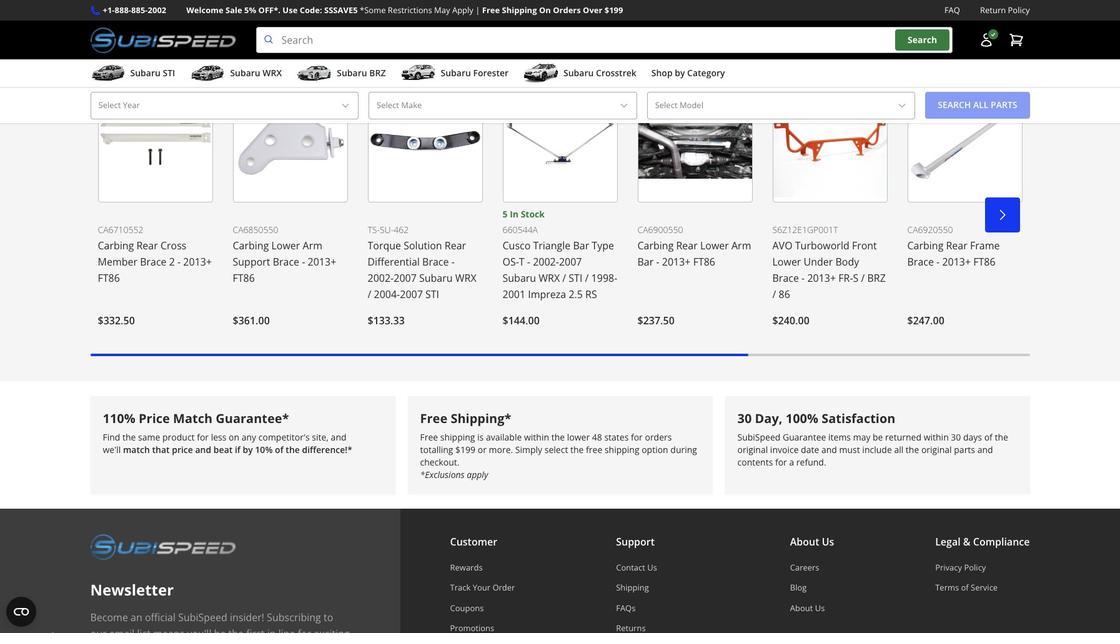 Task type: locate. For each thing, give the bounding box(es) containing it.
lower inside ca6900550 carbing rear lower arm bar - 2013+ ft86
[[701, 239, 729, 252]]

4 rear from the left
[[947, 239, 968, 252]]

by right the if
[[243, 444, 253, 456]]

2002- up 2004-
[[368, 271, 394, 285]]

items
[[829, 431, 851, 443]]

within inside free shipping* free shipping is available within the lower 48 states for orders totalling $199 or more. simply select the free shipping option during checkout. *exclusions apply
[[524, 431, 550, 443]]

by right the shop on the right
[[675, 67, 685, 79]]

policy for privacy policy
[[965, 562, 987, 573]]

2.5
[[569, 287, 583, 301]]

carbing inside ca6900550 carbing rear lower arm bar - 2013+ ft86
[[638, 239, 674, 252]]

2002- down triangle
[[533, 255, 559, 269]]

wrx inside 5 in stock 660544a cusco triangle bar type os-t  - 2002-2007 subaru wrx / sti / 1998- 2001 impreza 2.5 rs
[[539, 271, 560, 285]]

1 horizontal spatial brz
[[868, 271, 886, 285]]

carbing down ca6900550
[[638, 239, 674, 252]]

body
[[836, 255, 860, 269]]

turboworld
[[796, 239, 850, 252]]

code:
[[300, 4, 322, 16]]

contact us link
[[616, 562, 689, 573]]

find
[[103, 431, 120, 443]]

shipping left the on
[[502, 4, 537, 16]]

brz right s
[[868, 271, 886, 285]]

support
[[233, 255, 270, 269], [616, 535, 655, 549]]

of right days
[[985, 431, 993, 443]]

5 in stock 660544a cusco triangle bar type os-t  - 2002-2007 subaru wrx / sti / 1998- 2001 impreza 2.5 rs
[[503, 208, 618, 301]]

1 vertical spatial about
[[791, 602, 814, 614]]

select year image
[[341, 101, 351, 111]]

1 horizontal spatial shipping
[[616, 582, 649, 593]]

category
[[688, 67, 725, 79]]

1998-
[[592, 271, 618, 285]]

0 vertical spatial about us
[[791, 535, 835, 549]]

0 horizontal spatial 2002-
[[368, 271, 394, 285]]

within up simply
[[524, 431, 550, 443]]

2007 down differential
[[394, 271, 417, 285]]

about us
[[791, 535, 835, 549], [791, 602, 825, 614]]

0 horizontal spatial support
[[233, 255, 270, 269]]

policy up terms of service link
[[965, 562, 987, 573]]

the down lower
[[571, 444, 584, 456]]

become an official subispeed insider! subscribing to our email list means you'll be the first in line for excitin
[[90, 611, 350, 633]]

about down blog
[[791, 602, 814, 614]]

0 horizontal spatial subispeed
[[178, 611, 227, 625]]

rear inside the ca6710552 carbing rear cross member brace 2 - 2013+ ft86
[[137, 239, 158, 252]]

1 vertical spatial us
[[648, 562, 658, 573]]

0 horizontal spatial policy
[[965, 562, 987, 573]]

0 horizontal spatial shipping
[[441, 431, 475, 443]]

policy
[[1009, 4, 1031, 16], [965, 562, 987, 573]]

carbing up "member"
[[98, 239, 134, 252]]

sti
[[163, 67, 175, 79], [569, 271, 583, 285], [426, 287, 440, 301]]

1 carbing from the left
[[98, 239, 134, 252]]

ca6920550
[[908, 224, 954, 236]]

subispeed logo image up "newsletter"
[[90, 534, 236, 560]]

0 vertical spatial us
[[822, 535, 835, 549]]

3 carbing from the left
[[638, 239, 674, 252]]

2001
[[503, 287, 526, 301]]

and down days
[[978, 444, 994, 456]]

1 horizontal spatial $199
[[605, 4, 624, 16]]

0 vertical spatial shipping
[[441, 431, 475, 443]]

2
[[169, 255, 175, 269]]

match
[[123, 444, 150, 456]]

shipping*
[[451, 410, 512, 427]]

sti for torque solution rear differential brace - 2002-2007 subaru wrx / 2004-2007 sti
[[426, 287, 440, 301]]

2007 down triangle
[[559, 255, 582, 269]]

2007 inside 5 in stock 660544a cusco triangle bar type os-t  - 2002-2007 subaru wrx / sti / 1998- 2001 impreza 2.5 rs
[[559, 255, 582, 269]]

subaru left crosstrek
[[564, 67, 594, 79]]

0 horizontal spatial shipping
[[502, 4, 537, 16]]

shipping
[[502, 4, 537, 16], [616, 582, 649, 593]]

0 vertical spatial by
[[675, 67, 685, 79]]

bar
[[574, 239, 590, 252], [638, 255, 654, 269]]

brace down the solution in the left top of the page
[[423, 255, 449, 269]]

/ inside "ts-su-462 torque solution rear differential brace - 2002-2007 subaru wrx / 2004-2007 sti"
[[368, 287, 372, 301]]

cusco triangle bar type os-t  - 2002-2007 subaru wrx / sti / 1998-2001 impreza 2.5 rs image
[[503, 79, 618, 202]]

sti right 2004-
[[426, 287, 440, 301]]

competitor's
[[259, 431, 310, 443]]

about
[[791, 535, 820, 549], [791, 602, 814, 614]]

sti up 2.5
[[569, 271, 583, 285]]

for inside 30 day, 100% satisfaction subispeed guarantee items may be returned within 30 days of the original invoice date and must include all the original parts and contents for a refund.
[[776, 456, 788, 468]]

a subaru wrx thumbnail image image
[[190, 64, 225, 83]]

2 original from the left
[[922, 444, 952, 456]]

1 horizontal spatial original
[[922, 444, 952, 456]]

track
[[450, 582, 471, 593]]

carbing down ca6850550 at the top left
[[233, 239, 269, 252]]

0 vertical spatial 2007
[[559, 255, 582, 269]]

of inside 30 day, 100% satisfaction subispeed guarantee items may be returned within 30 days of the original invoice date and must include all the original parts and contents for a refund.
[[985, 431, 993, 443]]

1 vertical spatial by
[[243, 444, 253, 456]]

brace down ca6850550 at the top left
[[273, 255, 300, 269]]

policy inside return policy link
[[1009, 4, 1031, 16]]

same
[[138, 431, 160, 443]]

for down subscribing
[[298, 627, 311, 633]]

*exclusions
[[420, 469, 465, 481]]

about up careers
[[791, 535, 820, 549]]

0 horizontal spatial 30
[[738, 410, 752, 427]]

30 left day, on the right of page
[[738, 410, 752, 427]]

for right states
[[631, 431, 643, 443]]

2002- inside "ts-su-462 torque solution rear differential brace - 2002-2007 subaru wrx / 2004-2007 sti"
[[368, 271, 394, 285]]

subaru sti
[[130, 67, 175, 79]]

2 arm from the left
[[732, 239, 752, 252]]

original up contents
[[738, 444, 768, 456]]

3 rear from the left
[[677, 239, 698, 252]]

select model image
[[898, 101, 908, 111]]

1 horizontal spatial sti
[[426, 287, 440, 301]]

0 horizontal spatial be
[[214, 627, 226, 633]]

faq
[[945, 4, 961, 16]]

0 vertical spatial subispeed logo image
[[90, 27, 236, 53]]

front
[[853, 239, 878, 252]]

0 vertical spatial $199
[[605, 4, 624, 16]]

coupons
[[450, 602, 484, 614]]

subaru up select year image
[[337, 67, 367, 79]]

0 vertical spatial be
[[873, 431, 884, 443]]

1 vertical spatial $199
[[456, 444, 476, 456]]

- inside 5 in stock 660544a cusco triangle bar type os-t  - 2002-2007 subaru wrx / sti / 1998- 2001 impreza 2.5 rs
[[528, 255, 531, 269]]

2 carbing from the left
[[233, 239, 269, 252]]

the up match
[[123, 431, 136, 443]]

brace down ca6920550
[[908, 255, 935, 269]]

carbing
[[98, 239, 134, 252], [233, 239, 269, 252], [638, 239, 674, 252], [908, 239, 944, 252]]

the down "insider!"
[[228, 627, 244, 633]]

policy right return
[[1009, 4, 1031, 16]]

0 vertical spatial sti
[[163, 67, 175, 79]]

shipping down states
[[605, 444, 640, 456]]

original left parts
[[922, 444, 952, 456]]

2 rear from the left
[[445, 239, 466, 252]]

a subaru sti thumbnail image image
[[90, 64, 125, 83]]

0 horizontal spatial arm
[[303, 239, 323, 252]]

0 horizontal spatial brz
[[370, 67, 386, 79]]

us for contact us link
[[648, 562, 658, 573]]

brz left a subaru forester thumbnail image
[[370, 67, 386, 79]]

may
[[854, 431, 871, 443]]

subaru inside 'dropdown button'
[[564, 67, 594, 79]]

2 horizontal spatial wrx
[[539, 271, 560, 285]]

checkout.
[[420, 456, 460, 468]]

bar left type
[[574, 239, 590, 252]]

2004-
[[374, 287, 400, 301]]

0 horizontal spatial lower
[[272, 239, 300, 252]]

all
[[895, 444, 904, 456]]

carbing lower arm support brace - 2013+ ft86 image
[[233, 79, 348, 202]]

ft86 inside ca6900550 carbing rear lower arm bar - 2013+ ft86
[[694, 255, 716, 269]]

subaru down t
[[503, 271, 536, 285]]

carbing inside ca6850550 carbing lower arm support brace - 2013+ ft86
[[233, 239, 269, 252]]

subispeed logo image
[[90, 27, 236, 53], [90, 534, 236, 560]]

1 vertical spatial brz
[[868, 271, 886, 285]]

shipping down contact
[[616, 582, 649, 593]]

subispeed down day, on the right of page
[[738, 431, 781, 443]]

2 within from the left
[[924, 431, 949, 443]]

wrx inside dropdown button
[[263, 67, 282, 79]]

carbing down ca6920550
[[908, 239, 944, 252]]

1 vertical spatial bar
[[638, 255, 654, 269]]

sti inside 5 in stock 660544a cusco triangle bar type os-t  - 2002-2007 subaru wrx / sti / 1998- 2001 impreza 2.5 rs
[[569, 271, 583, 285]]

subispeed logo image down 2002
[[90, 27, 236, 53]]

/ left the 86
[[773, 287, 777, 301]]

orders
[[553, 4, 581, 16]]

2 horizontal spatial sti
[[569, 271, 583, 285]]

brace inside ca6850550 carbing lower arm support brace - 2013+ ft86
[[273, 255, 300, 269]]

1 horizontal spatial bar
[[638, 255, 654, 269]]

carbing for carbing rear cross member brace 2 - 2013+ ft86
[[98, 239, 134, 252]]

and up difference!*
[[331, 431, 347, 443]]

free shipping* free shipping is available within the lower 48 states for orders totalling $199 or more. simply select the free shipping option during checkout. *exclusions apply
[[420, 410, 698, 481]]

us up careers link
[[822, 535, 835, 549]]

shipping link
[[616, 582, 689, 593]]

48
[[592, 431, 602, 443]]

1 rear from the left
[[137, 239, 158, 252]]

30 up parts
[[952, 431, 962, 443]]

by inside dropdown button
[[675, 67, 685, 79]]

us down the blog link in the right of the page
[[816, 602, 825, 614]]

$199 left "or"
[[456, 444, 476, 456]]

about us up careers link
[[791, 535, 835, 549]]

2002-
[[533, 255, 559, 269], [368, 271, 394, 285]]

terms of service link
[[936, 582, 1031, 593]]

1 horizontal spatial by
[[675, 67, 685, 79]]

carbing inside the ca6710552 carbing rear cross member brace 2 - 2013+ ft86
[[98, 239, 134, 252]]

triangle
[[534, 239, 571, 252]]

rear left cross
[[137, 239, 158, 252]]

1 horizontal spatial shipping
[[605, 444, 640, 456]]

the
[[123, 431, 136, 443], [552, 431, 565, 443], [995, 431, 1009, 443], [286, 444, 300, 456], [571, 444, 584, 456], [906, 444, 920, 456], [228, 627, 244, 633]]

2 vertical spatial sti
[[426, 287, 440, 301]]

of
[[985, 431, 993, 443], [275, 444, 284, 456], [962, 582, 969, 593]]

1 within from the left
[[524, 431, 550, 443]]

carbing rear lower arm bar - 2013+ ft86 image
[[638, 79, 753, 202]]

0 horizontal spatial $199
[[456, 444, 476, 456]]

a subaru forester thumbnail image image
[[401, 64, 436, 83]]

product
[[163, 431, 195, 443]]

subispeed inside become an official subispeed insider! subscribing to our email list means you'll be the first in line for excitin
[[178, 611, 227, 625]]

1 horizontal spatial within
[[924, 431, 949, 443]]

0 horizontal spatial wrx
[[263, 67, 282, 79]]

carbing inside carbing rear frame brace - 2013+ ft86
[[908, 239, 944, 252]]

us up shipping link
[[648, 562, 658, 573]]

subispeed up you'll
[[178, 611, 227, 625]]

shipping
[[441, 431, 475, 443], [605, 444, 640, 456]]

under
[[804, 255, 834, 269]]

rear down ca6900550
[[677, 239, 698, 252]]

1 horizontal spatial 2002-
[[533, 255, 559, 269]]

1 vertical spatial 2002-
[[368, 271, 394, 285]]

1 horizontal spatial policy
[[1009, 4, 1031, 16]]

support inside ca6850550 carbing lower arm support brace - 2013+ ft86
[[233, 255, 270, 269]]

2 vertical spatial of
[[962, 582, 969, 593]]

/
[[563, 271, 566, 285], [585, 271, 589, 285], [862, 271, 865, 285], [368, 287, 372, 301], [773, 287, 777, 301]]

0 vertical spatial 2002-
[[533, 255, 559, 269]]

Select Model button
[[647, 92, 916, 119]]

be up include
[[873, 431, 884, 443]]

may
[[435, 4, 450, 16]]

carbing rear frame brace - 2013+ ft86
[[908, 239, 1000, 269]]

30
[[738, 410, 752, 427], [952, 431, 962, 443]]

days
[[964, 431, 983, 443]]

rear inside carbing rear frame brace - 2013+ ft86
[[947, 239, 968, 252]]

the down competitor's
[[286, 444, 300, 456]]

0 vertical spatial shipping
[[502, 4, 537, 16]]

match
[[173, 410, 213, 427]]

2 horizontal spatial lower
[[773, 255, 802, 269]]

1 vertical spatial support
[[616, 535, 655, 549]]

option
[[642, 444, 669, 456]]

and left beat
[[195, 444, 211, 456]]

0 vertical spatial brz
[[370, 67, 386, 79]]

satisfaction
[[822, 410, 896, 427]]

arm
[[303, 239, 323, 252], [732, 239, 752, 252]]

carbing rear frame brace - 2013+ ft86 image
[[908, 79, 1023, 202]]

- inside ca6850550 carbing lower arm support brace - 2013+ ft86
[[302, 255, 305, 269]]

our
[[90, 627, 107, 633]]

subaru brz button
[[297, 62, 386, 87]]

$199 right over at the right of the page
[[605, 4, 624, 16]]

s6z12e1gp001t
[[773, 224, 839, 236]]

subaru right a subaru wrx thumbnail image
[[230, 67, 261, 79]]

sti inside "ts-su-462 torque solution rear differential brace - 2002-2007 subaru wrx / 2004-2007 sti"
[[426, 287, 440, 301]]

1 vertical spatial be
[[214, 627, 226, 633]]

0 vertical spatial about
[[791, 535, 820, 549]]

1 arm from the left
[[303, 239, 323, 252]]

about us link
[[791, 602, 835, 614]]

apply
[[467, 469, 488, 481]]

of down competitor's
[[275, 444, 284, 456]]

- inside the ca6710552 carbing rear cross member brace 2 - 2013+ ft86
[[178, 255, 181, 269]]

for inside free shipping* free shipping is available within the lower 48 states for orders totalling $199 or more. simply select the free shipping option during checkout. *exclusions apply
[[631, 431, 643, 443]]

$361.00
[[233, 314, 270, 327]]

0 vertical spatial support
[[233, 255, 270, 269]]

/ left 2004-
[[368, 287, 372, 301]]

110%
[[103, 410, 136, 427]]

subaru down the solution in the left top of the page
[[419, 271, 453, 285]]

1 vertical spatial about us
[[791, 602, 825, 614]]

for left the a on the right of the page
[[776, 456, 788, 468]]

brace up the 86
[[773, 271, 799, 285]]

the inside find the same product for less on any competitor's site, and we'll
[[123, 431, 136, 443]]

1 horizontal spatial arm
[[732, 239, 752, 252]]

within right returned
[[924, 431, 949, 443]]

brace inside the ca6710552 carbing rear cross member brace 2 - 2013+ ft86
[[140, 255, 167, 269]]

support down ca6850550 at the top left
[[233, 255, 270, 269]]

0 vertical spatial bar
[[574, 239, 590, 252]]

1 horizontal spatial 30
[[952, 431, 962, 443]]

brace left 2
[[140, 255, 167, 269]]

1 horizontal spatial of
[[962, 582, 969, 593]]

brace inside "ts-su-462 torque solution rear differential brace - 2002-2007 subaru wrx / 2004-2007 sti"
[[423, 255, 449, 269]]

contents
[[738, 456, 773, 468]]

subaru left forester
[[441, 67, 471, 79]]

+1-
[[103, 4, 115, 16]]

1 vertical spatial subispeed
[[178, 611, 227, 625]]

2 about from the top
[[791, 602, 814, 614]]

in
[[510, 208, 519, 220]]

2013+ inside ca6900550 carbing rear lower arm bar - 2013+ ft86
[[662, 255, 691, 269]]

1 vertical spatial policy
[[965, 562, 987, 573]]

subaru down sellers
[[130, 67, 161, 79]]

1 horizontal spatial wrx
[[456, 271, 477, 285]]

0 vertical spatial subispeed
[[738, 431, 781, 443]]

subaru for subaru brz
[[337, 67, 367, 79]]

2007 up $133.33
[[400, 287, 423, 301]]

totalling
[[420, 444, 454, 456]]

privacy
[[936, 562, 963, 573]]

order
[[493, 582, 515, 593]]

ft86 inside the ca6710552 carbing rear cross member brace 2 - 2013+ ft86
[[98, 271, 120, 285]]

5
[[503, 208, 508, 220]]

and down items
[[822, 444, 838, 456]]

- inside ca6900550 carbing rear lower arm bar - 2013+ ft86
[[657, 255, 660, 269]]

86
[[779, 287, 791, 301]]

become
[[90, 611, 128, 625]]

within
[[524, 431, 550, 443], [924, 431, 949, 443]]

- inside carbing rear frame brace - 2013+ ft86
[[937, 255, 940, 269]]

carbing for carbing lower arm support brace - 2013+ ft86
[[233, 239, 269, 252]]

1 horizontal spatial subispeed
[[738, 431, 781, 443]]

support up contact us at bottom
[[616, 535, 655, 549]]

torque solution rear differential brace - 2002-2007 subaru wrx / 2004-2007 sti image
[[368, 79, 483, 202]]

be right you'll
[[214, 627, 226, 633]]

rear
[[137, 239, 158, 252], [445, 239, 466, 252], [677, 239, 698, 252], [947, 239, 968, 252]]

select make image
[[619, 101, 629, 111]]

shipping left is
[[441, 431, 475, 443]]

for
[[197, 431, 209, 443], [631, 431, 643, 443], [776, 456, 788, 468], [298, 627, 311, 633]]

fr-
[[839, 271, 854, 285]]

1 vertical spatial subispeed logo image
[[90, 534, 236, 560]]

ca6900550
[[638, 224, 684, 236]]

0 horizontal spatial within
[[524, 431, 550, 443]]

0 vertical spatial policy
[[1009, 4, 1031, 16]]

rear left frame
[[947, 239, 968, 252]]

1 horizontal spatial be
[[873, 431, 884, 443]]

of right terms
[[962, 582, 969, 593]]

- inside the s6z12e1gp001t avo turboworld front lower under body brace - 2013+ fr-s / brz / 86
[[802, 271, 805, 285]]

0 horizontal spatial original
[[738, 444, 768, 456]]

about us down the blog link in the right of the page
[[791, 602, 825, 614]]

for left less
[[197, 431, 209, 443]]

0 vertical spatial 30
[[738, 410, 752, 427]]

track your order link
[[450, 582, 515, 593]]

0 vertical spatial of
[[985, 431, 993, 443]]

885-
[[131, 4, 148, 16]]

a subaru brz thumbnail image image
[[297, 64, 332, 83]]

0 horizontal spatial by
[[243, 444, 253, 456]]

rear right the solution in the left top of the page
[[445, 239, 466, 252]]

2 vertical spatial us
[[816, 602, 825, 614]]

subaru for subaru wrx
[[230, 67, 261, 79]]

the right days
[[995, 431, 1009, 443]]

bar down ca6900550
[[638, 255, 654, 269]]

subaru for subaru sti
[[130, 67, 161, 79]]

0 horizontal spatial of
[[275, 444, 284, 456]]

4 carbing from the left
[[908, 239, 944, 252]]

privacy policy
[[936, 562, 987, 573]]

be
[[873, 431, 884, 443], [214, 627, 226, 633]]

ca6710552
[[98, 224, 143, 236]]

sti down sellers
[[163, 67, 175, 79]]

*some restrictions may apply | free shipping on orders over $199
[[360, 4, 624, 16]]

2 horizontal spatial of
[[985, 431, 993, 443]]

wrx
[[263, 67, 282, 79], [456, 271, 477, 285], [539, 271, 560, 285]]

1 horizontal spatial lower
[[701, 239, 729, 252]]

0 horizontal spatial bar
[[574, 239, 590, 252]]

1 vertical spatial sti
[[569, 271, 583, 285]]

660544a
[[503, 224, 538, 236]]

0 horizontal spatial sti
[[163, 67, 175, 79]]



Task type: describe. For each thing, give the bounding box(es) containing it.
brace inside carbing rear frame brace - 2013+ ft86
[[908, 255, 935, 269]]

2013+ inside ca6850550 carbing lower arm support brace - 2013+ ft86
[[308, 255, 337, 269]]

shop by category
[[652, 67, 725, 79]]

os-
[[503, 255, 519, 269]]

bar inside 5 in stock 660544a cusco triangle bar type os-t  - 2002-2007 subaru wrx / sti / 1998- 2001 impreza 2.5 rs
[[574, 239, 590, 252]]

+1-888-885-2002
[[103, 4, 166, 16]]

0 vertical spatial free
[[482, 4, 500, 16]]

2 about us from the top
[[791, 602, 825, 614]]

2013+ inside the ca6710552 carbing rear cross member brace 2 - 2013+ ft86
[[183, 255, 212, 269]]

blog link
[[791, 582, 835, 593]]

110% price match guarantee*
[[103, 410, 289, 427]]

&
[[964, 535, 971, 549]]

sale
[[226, 4, 242, 16]]

sti for cusco triangle bar type os-t  - 2002-2007 subaru wrx / sti / 1998- 2001 impreza 2.5 rs
[[569, 271, 583, 285]]

include
[[863, 444, 893, 456]]

us for about us link
[[816, 602, 825, 614]]

an
[[131, 611, 142, 625]]

forester
[[474, 67, 509, 79]]

compliance
[[974, 535, 1031, 549]]

brz inside the s6z12e1gp001t avo turboworld front lower under body brace - 2013+ fr-s / brz / 86
[[868, 271, 886, 285]]

2 subispeed logo image from the top
[[90, 534, 236, 560]]

in
[[267, 627, 276, 633]]

coupons link
[[450, 602, 515, 614]]

wrx inside "ts-su-462 torque solution rear differential brace - 2002-2007 subaru wrx / 2004-2007 sti"
[[456, 271, 477, 285]]

t
[[519, 255, 525, 269]]

newsletter
[[90, 580, 174, 600]]

1 vertical spatial shipping
[[605, 444, 640, 456]]

crosstrek
[[596, 67, 637, 79]]

rear inside "ts-su-462 torque solution rear differential brace - 2002-2007 subaru wrx / 2004-2007 sti"
[[445, 239, 466, 252]]

a subaru crosstrek thumbnail image image
[[524, 64, 559, 83]]

select
[[545, 444, 568, 456]]

careers
[[791, 562, 820, 573]]

subaru inside "ts-su-462 torque solution rear differential brace - 2002-2007 subaru wrx / 2004-2007 sti"
[[419, 271, 453, 285]]

Select Year button
[[90, 92, 359, 119]]

a
[[790, 456, 795, 468]]

you'll
[[187, 627, 212, 633]]

the up select
[[552, 431, 565, 443]]

be inside become an official subispeed insider! subscribing to our email list means you'll be the first in line for excitin
[[214, 627, 226, 633]]

best sellers
[[90, 34, 177, 55]]

lower inside the s6z12e1gp001t avo turboworld front lower under body brace - 2013+ fr-s / brz / 86
[[773, 255, 802, 269]]

torque
[[368, 239, 401, 252]]

rear inside ca6900550 carbing rear lower arm bar - 2013+ ft86
[[677, 239, 698, 252]]

email
[[109, 627, 135, 633]]

2 vertical spatial free
[[420, 431, 438, 443]]

$144.00
[[503, 314, 540, 327]]

$332.50
[[98, 314, 135, 327]]

brz inside dropdown button
[[370, 67, 386, 79]]

1 vertical spatial 2007
[[394, 271, 417, 285]]

subaru crosstrek
[[564, 67, 637, 79]]

for inside find the same product for less on any competitor's site, and we'll
[[197, 431, 209, 443]]

be inside 30 day, 100% satisfaction subispeed guarantee items may be returned within 30 days of the original invoice date and must include all the original parts and contents for a refund.
[[873, 431, 884, 443]]

ft86 inside carbing rear frame brace - 2013+ ft86
[[974, 255, 996, 269]]

legal
[[936, 535, 961, 549]]

$199 inside free shipping* free shipping is available within the lower 48 states for orders totalling $199 or more. simply select the free shipping option during checkout. *exclusions apply
[[456, 444, 476, 456]]

within inside 30 day, 100% satisfaction subispeed guarantee items may be returned within 30 days of the original invoice date and must include all the original parts and contents for a refund.
[[924, 431, 949, 443]]

2 vertical spatial 2007
[[400, 287, 423, 301]]

888-
[[115, 4, 131, 16]]

use
[[283, 4, 298, 16]]

carbing rear cross member brace 2 - 2013+ ft86 image
[[98, 79, 213, 202]]

su-
[[380, 224, 394, 236]]

2013+ inside the s6z12e1gp001t avo turboworld front lower under body brace - 2013+ fr-s / brz / 86
[[808, 271, 837, 285]]

1 vertical spatial free
[[420, 410, 448, 427]]

solution
[[404, 239, 442, 252]]

terms of service
[[936, 582, 998, 593]]

1 horizontal spatial support
[[616, 535, 655, 549]]

2002- inside 5 in stock 660544a cusco triangle bar type os-t  - 2002-2007 subaru wrx / sti / 1998- 2001 impreza 2.5 rs
[[533, 255, 559, 269]]

subaru crosstrek button
[[524, 62, 637, 87]]

1 vertical spatial shipping
[[616, 582, 649, 593]]

10%
[[255, 444, 273, 456]]

subispeed inside 30 day, 100% satisfaction subispeed guarantee items may be returned within 30 days of the original invoice date and must include all the original parts and contents for a refund.
[[738, 431, 781, 443]]

if
[[235, 444, 241, 456]]

service
[[972, 582, 998, 593]]

carbing for carbing rear lower arm bar - 2013+ ft86
[[638, 239, 674, 252]]

bar inside ca6900550 carbing rear lower arm bar - 2013+ ft86
[[638, 255, 654, 269]]

subaru forester
[[441, 67, 509, 79]]

button image
[[979, 33, 994, 48]]

1 vertical spatial 30
[[952, 431, 962, 443]]

ts-su-462 torque solution rear differential brace - 2002-2007 subaru wrx / 2004-2007 sti
[[368, 224, 477, 301]]

faq link
[[945, 4, 961, 17]]

that
[[152, 444, 170, 456]]

search input field
[[256, 27, 953, 53]]

guarantee*
[[216, 410, 289, 427]]

cusco
[[503, 239, 531, 252]]

welcome sale 5% off*. use code: sssave5
[[186, 4, 358, 16]]

avo turboworld front lower under body brace - 2013+ fr-s / brz / 86 image
[[773, 79, 888, 202]]

shop by category button
[[652, 62, 725, 87]]

1 about us from the top
[[791, 535, 835, 549]]

ca6850550 carbing lower arm support brace - 2013+ ft86
[[233, 224, 337, 285]]

available
[[486, 431, 522, 443]]

lower
[[567, 431, 590, 443]]

member
[[98, 255, 138, 269]]

impreza
[[528, 287, 567, 301]]

arm inside ca6850550 carbing lower arm support brace - 2013+ ft86
[[303, 239, 323, 252]]

for inside become an official subispeed insider! subscribing to our email list means you'll be the first in line for excitin
[[298, 627, 311, 633]]

faqs link
[[616, 602, 689, 614]]

orders
[[645, 431, 672, 443]]

lower inside ca6850550 carbing lower arm support brace - 2013+ ft86
[[272, 239, 300, 252]]

subaru for subaru crosstrek
[[564, 67, 594, 79]]

2013+ inside carbing rear frame brace - 2013+ ft86
[[943, 255, 972, 269]]

subaru brz
[[337, 67, 386, 79]]

ca6900550 carbing rear lower arm bar - 2013+ ft86
[[638, 224, 752, 269]]

arm inside ca6900550 carbing rear lower arm bar - 2013+ ft86
[[732, 239, 752, 252]]

/ right s
[[862, 271, 865, 285]]

open widget image
[[6, 597, 36, 627]]

is
[[478, 431, 484, 443]]

careers link
[[791, 562, 835, 573]]

site,
[[312, 431, 329, 443]]

the right all
[[906, 444, 920, 456]]

and inside find the same product for less on any competitor's site, and we'll
[[331, 431, 347, 443]]

track your order
[[450, 582, 515, 593]]

subscribing
[[267, 611, 321, 625]]

day,
[[756, 410, 783, 427]]

refund.
[[797, 456, 827, 468]]

means
[[153, 627, 185, 633]]

- inside "ts-su-462 torque solution rear differential brace - 2002-2007 subaru wrx / 2004-2007 sti"
[[452, 255, 455, 269]]

subaru for subaru forester
[[441, 67, 471, 79]]

462
[[394, 224, 409, 236]]

s
[[854, 271, 859, 285]]

Select Make button
[[369, 92, 637, 119]]

states
[[605, 431, 629, 443]]

1 original from the left
[[738, 444, 768, 456]]

match that price and beat if by 10% of the difference!*
[[123, 444, 352, 456]]

1 about from the top
[[791, 535, 820, 549]]

off*.
[[259, 4, 281, 16]]

difference!*
[[302, 444, 352, 456]]

$240.00
[[773, 314, 810, 327]]

contact
[[616, 562, 646, 573]]

brace inside the s6z12e1gp001t avo turboworld front lower under body brace - 2013+ fr-s / brz / 86
[[773, 271, 799, 285]]

sti inside dropdown button
[[163, 67, 175, 79]]

ft86 inside ca6850550 carbing lower arm support brace - 2013+ ft86
[[233, 271, 255, 285]]

frame
[[971, 239, 1000, 252]]

/ up impreza
[[563, 271, 566, 285]]

the inside become an official subispeed insider! subscribing to our email list means you'll be the first in line for excitin
[[228, 627, 244, 633]]

$133.33
[[368, 314, 405, 327]]

/ up rs
[[585, 271, 589, 285]]

on
[[229, 431, 239, 443]]

blog
[[791, 582, 807, 593]]

find the same product for less on any competitor's site, and we'll
[[103, 431, 347, 456]]

guarantee
[[783, 431, 827, 443]]

1 vertical spatial of
[[275, 444, 284, 456]]

subaru inside 5 in stock 660544a cusco triangle bar type os-t  - 2002-2007 subaru wrx / sti / 1998- 2001 impreza 2.5 rs
[[503, 271, 536, 285]]

1 subispeed logo image from the top
[[90, 27, 236, 53]]

policy for return policy
[[1009, 4, 1031, 16]]



Task type: vqa. For each thing, say whether or not it's contained in the screenshot.


